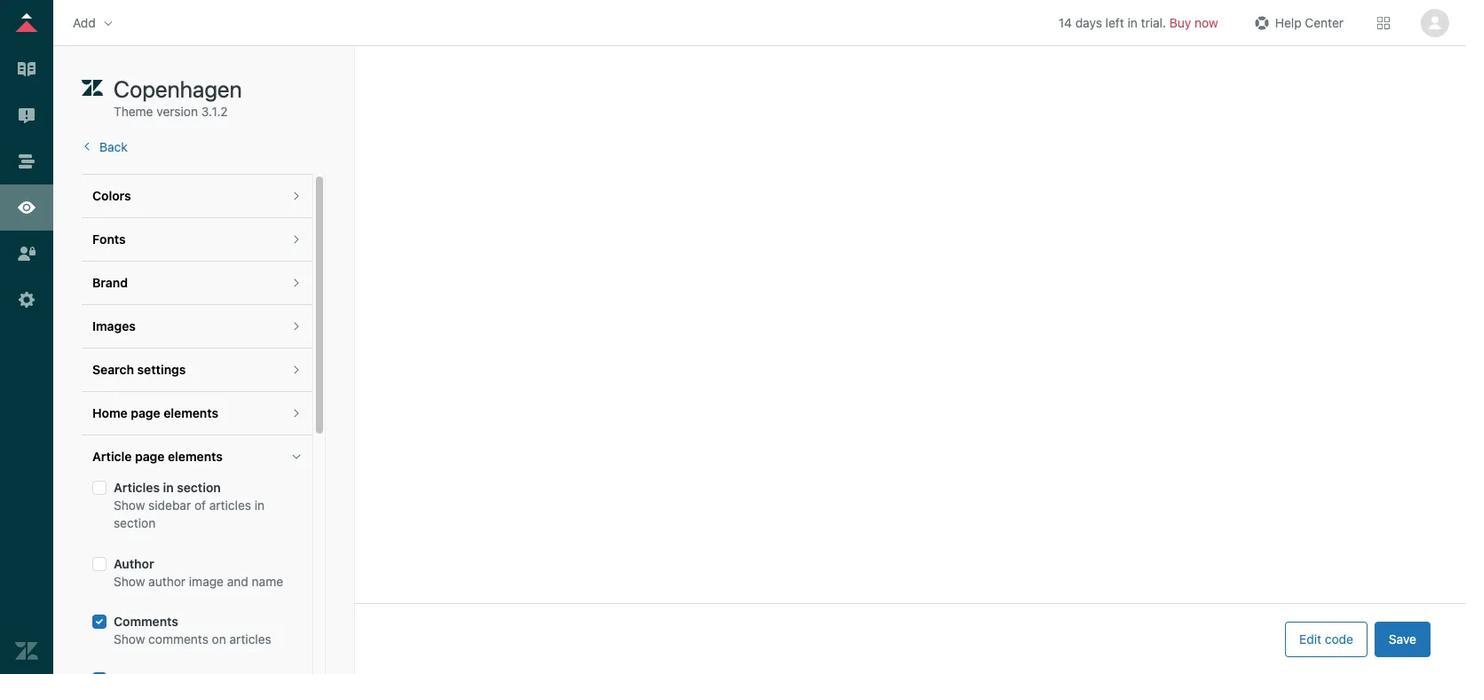 Task type: describe. For each thing, give the bounding box(es) containing it.
theme type image
[[82, 75, 103, 103]]

user permissions image
[[15, 242, 38, 265]]

author
[[148, 574, 186, 589]]

home page elements button
[[82, 392, 313, 435]]

zendesk products image
[[1378, 16, 1390, 29]]

0 vertical spatial in
[[1128, 15, 1138, 30]]

help
[[1276, 15, 1302, 30]]

page for article
[[135, 449, 165, 464]]

article
[[92, 449, 132, 464]]

articles inside comments show comments on articles
[[230, 632, 272, 647]]

home
[[92, 406, 128, 421]]

comments show comments on articles
[[114, 614, 272, 647]]

author
[[114, 556, 154, 571]]

Add button
[[67, 9, 121, 36]]

author show author image and name
[[114, 556, 283, 589]]

1 horizontal spatial section
[[177, 481, 221, 496]]

14
[[1059, 15, 1072, 30]]

home page elements
[[92, 406, 219, 421]]

buy
[[1170, 15, 1192, 30]]

search
[[92, 362, 134, 377]]

name
[[252, 574, 283, 589]]

help center
[[1276, 15, 1344, 30]]

colors button
[[82, 175, 313, 218]]

customize design image
[[15, 196, 38, 219]]

images button
[[82, 305, 313, 348]]

left
[[1106, 15, 1125, 30]]

show for author
[[114, 574, 145, 589]]

days
[[1076, 15, 1103, 30]]

back link
[[82, 139, 128, 154]]

add
[[73, 15, 96, 30]]

manage articles image
[[15, 58, 38, 81]]

copenhagen theme version 3.1.2
[[114, 75, 242, 119]]

of
[[194, 498, 206, 513]]

articles in section show sidebar of articles in section
[[114, 481, 265, 531]]

page for home
[[131, 406, 160, 421]]

brand
[[92, 275, 128, 290]]

and
[[227, 574, 248, 589]]

theme
[[114, 104, 153, 119]]

3.1.2
[[201, 104, 228, 119]]

now
[[1195, 15, 1219, 30]]

save
[[1389, 632, 1417, 647]]

image
[[189, 574, 224, 589]]



Task type: locate. For each thing, give the bounding box(es) containing it.
2 vertical spatial show
[[114, 632, 145, 647]]

2 show from the top
[[114, 574, 145, 589]]

elements
[[164, 406, 219, 421], [168, 449, 223, 464]]

code
[[1325, 632, 1354, 647]]

in right of
[[255, 498, 265, 513]]

show for comments
[[114, 632, 145, 647]]

settings image
[[15, 289, 38, 312]]

show inside articles in section show sidebar of articles in section
[[114, 498, 145, 513]]

fonts
[[92, 232, 126, 247]]

colors
[[92, 188, 131, 203]]

on
[[212, 632, 226, 647]]

1 vertical spatial elements
[[168, 449, 223, 464]]

center
[[1305, 15, 1344, 30]]

1 vertical spatial show
[[114, 574, 145, 589]]

page right "home"
[[131, 406, 160, 421]]

elements for article page elements
[[168, 449, 223, 464]]

moderate content image
[[15, 104, 38, 127]]

show down author at the bottom left
[[114, 574, 145, 589]]

show down the comments
[[114, 632, 145, 647]]

section up of
[[177, 481, 221, 496]]

articles right of
[[209, 498, 251, 513]]

1 vertical spatial articles
[[230, 632, 272, 647]]

2 horizontal spatial in
[[1128, 15, 1138, 30]]

articles
[[114, 481, 160, 496]]

edit code
[[1300, 632, 1354, 647]]

images
[[92, 319, 136, 334]]

help center button
[[1245, 9, 1349, 36]]

back
[[99, 139, 128, 154]]

show inside comments show comments on articles
[[114, 632, 145, 647]]

2 vertical spatial in
[[255, 498, 265, 513]]

comments
[[148, 632, 209, 647]]

section
[[177, 481, 221, 496], [114, 516, 156, 531]]

3 show from the top
[[114, 632, 145, 647]]

article page elements button
[[82, 436, 313, 479]]

articles inside articles in section show sidebar of articles in section
[[209, 498, 251, 513]]

search settings
[[92, 362, 186, 377]]

page up articles
[[135, 449, 165, 464]]

0 horizontal spatial in
[[163, 481, 174, 496]]

elements down home page elements dropdown button
[[168, 449, 223, 464]]

14 days left in trial. buy now
[[1059, 15, 1219, 30]]

copenhagen
[[114, 75, 242, 102]]

version
[[157, 104, 198, 119]]

0 vertical spatial section
[[177, 481, 221, 496]]

1 horizontal spatial in
[[255, 498, 265, 513]]

elements down search settings dropdown button
[[164, 406, 219, 421]]

0 vertical spatial show
[[114, 498, 145, 513]]

0 vertical spatial elements
[[164, 406, 219, 421]]

1 show from the top
[[114, 498, 145, 513]]

elements for home page elements
[[164, 406, 219, 421]]

edit code button
[[1286, 622, 1368, 657]]

fonts button
[[82, 218, 313, 261]]

1 vertical spatial page
[[135, 449, 165, 464]]

show
[[114, 498, 145, 513], [114, 574, 145, 589], [114, 632, 145, 647]]

edit
[[1300, 632, 1322, 647]]

arrange content image
[[15, 150, 38, 173]]

1 vertical spatial section
[[114, 516, 156, 531]]

show inside author show author image and name
[[114, 574, 145, 589]]

trial.
[[1141, 15, 1167, 30]]

section down articles
[[114, 516, 156, 531]]

articles right "on"
[[230, 632, 272, 647]]

in
[[1128, 15, 1138, 30], [163, 481, 174, 496], [255, 498, 265, 513]]

sidebar
[[148, 498, 191, 513]]

0 horizontal spatial section
[[114, 516, 156, 531]]

page
[[131, 406, 160, 421], [135, 449, 165, 464]]

zendesk image
[[15, 640, 38, 663]]

articles
[[209, 498, 251, 513], [230, 632, 272, 647]]

save button
[[1375, 622, 1431, 657]]

article page elements
[[92, 449, 223, 464]]

comments
[[114, 614, 178, 629]]

1 vertical spatial in
[[163, 481, 174, 496]]

None button
[[1419, 8, 1452, 37]]

settings
[[137, 362, 186, 377]]

0 vertical spatial articles
[[209, 498, 251, 513]]

search settings button
[[82, 349, 313, 392]]

brand button
[[82, 262, 313, 305]]

show down articles
[[114, 498, 145, 513]]

in right left
[[1128, 15, 1138, 30]]

0 vertical spatial page
[[131, 406, 160, 421]]

in up sidebar
[[163, 481, 174, 496]]



Task type: vqa. For each thing, say whether or not it's contained in the screenshot.
Background color
no



